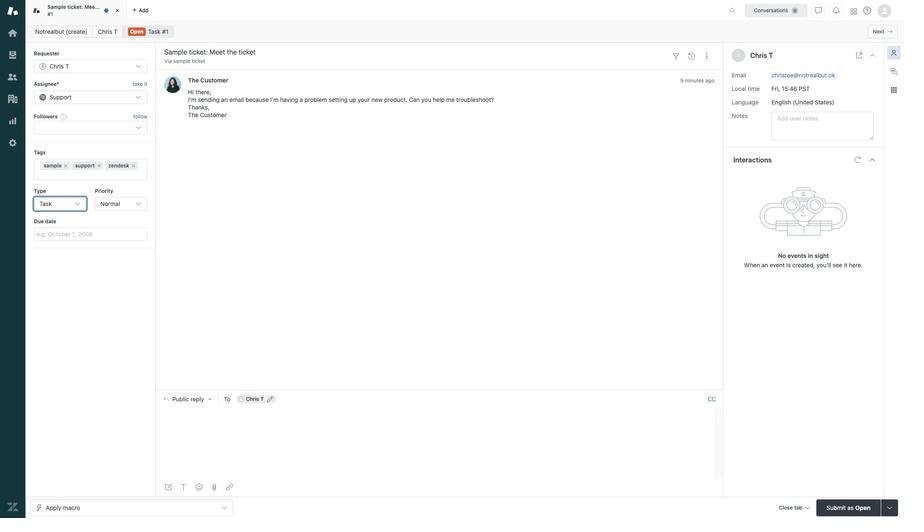 Task type: vqa. For each thing, say whether or not it's contained in the screenshot.
Open link
no



Task type: locate. For each thing, give the bounding box(es) containing it.
via sample ticket
[[164, 58, 205, 64]]

1 horizontal spatial task
[[148, 28, 161, 35]]

9
[[681, 78, 684, 84]]

public
[[172, 397, 189, 403]]

chris t down requester
[[50, 63, 69, 70]]

language
[[732, 98, 759, 106]]

tab
[[25, 0, 127, 21]]

info on adding followers image
[[60, 113, 67, 120]]

main element
[[0, 0, 25, 519]]

i'm
[[188, 96, 196, 104], [270, 96, 279, 104]]

get help image
[[864, 7, 871, 14]]

new
[[371, 96, 383, 104]]

support
[[75, 162, 95, 169]]

followers
[[34, 113, 58, 120]]

the customer
[[188, 77, 228, 84]]

2 the from the top
[[188, 112, 198, 119]]

when
[[744, 262, 760, 269]]

the
[[98, 4, 107, 10]]

(create)
[[66, 28, 87, 35]]

1 horizontal spatial it
[[844, 262, 848, 269]]

email
[[229, 96, 244, 104]]

0 horizontal spatial remove image
[[63, 163, 68, 168]]

open left task #1
[[130, 28, 144, 35]]

notrealbut (create)
[[35, 28, 87, 35]]

secondary element
[[25, 23, 904, 40]]

macro
[[63, 505, 80, 512]]

customer up there,
[[200, 77, 228, 84]]

0 vertical spatial ticket
[[108, 4, 122, 10]]

0 horizontal spatial sample
[[44, 162, 62, 169]]

as
[[848, 505, 854, 512]]

1 vertical spatial it
[[844, 262, 848, 269]]

add attachment image
[[211, 485, 218, 491]]

an left event
[[762, 262, 768, 269]]

it inside take it button
[[144, 81, 147, 87]]

an inside 'no events in sight when an event is created, you'll see it here.'
[[762, 262, 768, 269]]

1 horizontal spatial an
[[762, 262, 768, 269]]

1 vertical spatial open
[[855, 505, 871, 512]]

assignee*
[[34, 81, 59, 87]]

close tab button
[[775, 500, 813, 518]]

#1 inside secondary element
[[162, 28, 169, 35]]

chris t
[[98, 28, 118, 35], [750, 52, 773, 59], [50, 63, 69, 70], [246, 397, 264, 403]]

task down the add
[[148, 28, 161, 35]]

conversations button
[[745, 4, 808, 17]]

public reply
[[172, 397, 204, 403]]

i'm left having
[[270, 96, 279, 104]]

task down type
[[39, 200, 52, 208]]

1 vertical spatial ticket
[[192, 58, 205, 64]]

0 horizontal spatial #1
[[47, 11, 53, 17]]

remove image right zendesk
[[131, 163, 136, 168]]

meet
[[84, 4, 97, 10]]

pst
[[799, 85, 810, 92]]

1 vertical spatial customer
[[200, 112, 227, 119]]

problem
[[305, 96, 327, 104]]

0 vertical spatial it
[[144, 81, 147, 87]]

1 vertical spatial the
[[188, 112, 198, 119]]

support
[[50, 94, 72, 101]]

customer down sending
[[200, 112, 227, 119]]

next
[[873, 28, 884, 35]]

sample down tags
[[44, 162, 62, 169]]

the inside hi there, i'm sending an email because i'm having a problem setting up your new product. can you help me troubleshoot? thanks, the customer
[[188, 112, 198, 119]]

0 horizontal spatial open
[[130, 28, 144, 35]]

0 horizontal spatial i'm
[[188, 96, 196, 104]]

an left email
[[221, 96, 228, 104]]

close tab
[[779, 505, 803, 511]]

chris t right christee@notrealbut.ok icon
[[246, 397, 264, 403]]

0 vertical spatial the
[[188, 77, 199, 84]]

chris t down close icon
[[98, 28, 118, 35]]

chris
[[98, 28, 112, 35], [750, 52, 767, 59], [50, 63, 64, 70], [246, 397, 259, 403]]

2 remove image from the left
[[131, 163, 136, 168]]

t inside secondary element
[[114, 28, 118, 35]]

public reply button
[[156, 391, 218, 409]]

user image
[[736, 53, 741, 58]]

created,
[[793, 262, 815, 269]]

0 horizontal spatial task
[[39, 200, 52, 208]]

chris down the
[[98, 28, 112, 35]]

1 vertical spatial #1
[[162, 28, 169, 35]]

0 vertical spatial #1
[[47, 11, 53, 17]]

0 horizontal spatial it
[[144, 81, 147, 87]]

the up hi
[[188, 77, 199, 84]]

task for task
[[39, 200, 52, 208]]

add link (cmd k) image
[[226, 485, 233, 491]]

open inside secondary element
[[130, 28, 144, 35]]

1 horizontal spatial #1
[[162, 28, 169, 35]]

hi
[[188, 89, 194, 96]]

#1
[[47, 11, 53, 17], [162, 28, 169, 35]]

0 vertical spatial open
[[130, 28, 144, 35]]

submit
[[827, 505, 846, 512]]

task #1
[[148, 28, 169, 35]]

chris down requester
[[50, 63, 64, 70]]

you
[[421, 96, 431, 104]]

draft mode image
[[165, 485, 172, 491]]

1 horizontal spatial ticket
[[192, 58, 205, 64]]

displays possible ticket submission types image
[[886, 505, 893, 512]]

1 horizontal spatial i'm
[[270, 96, 279, 104]]

because
[[246, 96, 269, 104]]

task inside popup button
[[39, 200, 52, 208]]

1 vertical spatial an
[[762, 262, 768, 269]]

normal button
[[95, 197, 147, 211]]

take it
[[133, 81, 147, 87]]

remove image left support
[[63, 163, 68, 168]]

time
[[748, 85, 760, 92]]

take it button
[[133, 80, 147, 89]]

in
[[808, 252, 813, 259]]

troubleshoot?
[[456, 96, 494, 104]]

sending
[[198, 96, 220, 104]]

1 horizontal spatial remove image
[[131, 163, 136, 168]]

remove image
[[63, 163, 68, 168], [131, 163, 136, 168]]

user image
[[737, 53, 740, 58]]

i'm down hi
[[188, 96, 196, 104]]

a
[[300, 96, 303, 104]]

requester element
[[34, 60, 147, 73]]

no events in sight when an event is created, you'll see it here.
[[744, 252, 863, 269]]

you'll
[[817, 262, 831, 269]]

1 vertical spatial sample
[[44, 162, 62, 169]]

christee@notrealbut.ok image
[[238, 397, 244, 403]]

1 horizontal spatial open
[[855, 505, 871, 512]]

customer
[[200, 77, 228, 84], [200, 112, 227, 119]]

customer inside hi there, i'm sending an email because i'm having a problem setting up your new product. can you help me troubleshoot? thanks, the customer
[[200, 112, 227, 119]]

assignee* element
[[34, 91, 147, 104]]

task for task #1
[[148, 28, 161, 35]]

ticket
[[108, 4, 122, 10], [192, 58, 205, 64]]

close image
[[113, 6, 122, 15]]

it right take
[[144, 81, 147, 87]]

0 vertical spatial sample
[[173, 58, 190, 64]]

0 vertical spatial task
[[148, 28, 161, 35]]

remove image
[[96, 163, 102, 168]]

sample right via
[[173, 58, 190, 64]]

open right as
[[855, 505, 871, 512]]

it inside 'no events in sight when an event is created, you'll see it here.'
[[844, 262, 848, 269]]

followers element
[[34, 121, 147, 135]]

1 vertical spatial task
[[39, 200, 52, 208]]

due
[[34, 219, 44, 225]]

0 horizontal spatial an
[[221, 96, 228, 104]]

chris inside the requester element
[[50, 63, 64, 70]]

Due date field
[[34, 228, 147, 242]]

reporting image
[[7, 116, 18, 127]]

t down close icon
[[114, 28, 118, 35]]

having
[[280, 96, 298, 104]]

it right see
[[844, 262, 848, 269]]

get started image
[[7, 28, 18, 39]]

add button
[[127, 0, 154, 21]]

admin image
[[7, 138, 18, 149]]

task
[[148, 28, 161, 35], [39, 200, 52, 208]]

task inside secondary element
[[148, 28, 161, 35]]

the
[[188, 77, 199, 84], [188, 112, 198, 119]]

ticket right the
[[108, 4, 122, 10]]

#1 down sample
[[47, 11, 53, 17]]

via
[[164, 58, 172, 64]]

the down thanks,
[[188, 112, 198, 119]]

cc button
[[708, 396, 716, 404]]

requester
[[34, 50, 59, 57]]

ticket up the customer link at top left
[[192, 58, 205, 64]]

0 horizontal spatial ticket
[[108, 4, 122, 10]]

0 vertical spatial an
[[221, 96, 228, 104]]

1 the from the top
[[188, 77, 199, 84]]

#1 up via
[[162, 28, 169, 35]]

chris t inside chris t link
[[98, 28, 118, 35]]

notrealbut
[[35, 28, 64, 35]]

cc
[[708, 396, 716, 403]]

1 remove image from the left
[[63, 163, 68, 168]]

organizations image
[[7, 94, 18, 105]]

no
[[778, 252, 786, 259]]



Task type: describe. For each thing, give the bounding box(es) containing it.
up
[[349, 96, 356, 104]]

ticket:
[[67, 4, 83, 10]]

9 minutes ago text field
[[681, 78, 714, 84]]

chris right user image
[[750, 52, 767, 59]]

event
[[770, 262, 785, 269]]

an inside hi there, i'm sending an email because i'm having a problem setting up your new product. can you help me troubleshoot? thanks, the customer
[[221, 96, 228, 104]]

events
[[788, 252, 807, 259]]

help
[[433, 96, 445, 104]]

thanks,
[[188, 104, 210, 111]]

customers image
[[7, 72, 18, 83]]

tags
[[34, 150, 46, 156]]

apply
[[46, 505, 61, 512]]

1 i'm from the left
[[188, 96, 196, 104]]

notrealbut (create) button
[[30, 26, 93, 38]]

the customer link
[[188, 77, 228, 84]]

zendesk image
[[7, 502, 18, 513]]

there,
[[195, 89, 211, 96]]

chris right christee@notrealbut.ok icon
[[246, 397, 259, 403]]

views image
[[7, 50, 18, 61]]

setting
[[329, 96, 348, 104]]

is
[[787, 262, 791, 269]]

follow
[[133, 113, 147, 120]]

reply
[[191, 397, 204, 403]]

tab containing sample ticket: meet the ticket
[[25, 0, 127, 21]]

see
[[833, 262, 842, 269]]

conversations
[[754, 7, 788, 13]]

zendesk
[[108, 162, 129, 169]]

2 i'm from the left
[[270, 96, 279, 104]]

ticket actions image
[[703, 53, 710, 60]]

button displays agent's chat status as invisible. image
[[815, 7, 822, 14]]

0 vertical spatial customer
[[200, 77, 228, 84]]

follow button
[[133, 113, 147, 121]]

product.
[[384, 96, 408, 104]]

events image
[[688, 53, 695, 60]]

local
[[732, 85, 746, 92]]

format text image
[[180, 485, 187, 491]]

english (united states)
[[772, 98, 834, 106]]

notifications image
[[833, 7, 840, 14]]

chris t right user image
[[750, 52, 773, 59]]

t up support on the top left of the page
[[65, 63, 69, 70]]

avatar image
[[164, 76, 181, 93]]

your
[[358, 96, 370, 104]]

local time
[[732, 85, 760, 92]]

t left the edit user image
[[260, 397, 264, 403]]

remove image for zendesk
[[131, 163, 136, 168]]

tabs tab list
[[25, 0, 721, 21]]

15:46
[[782, 85, 797, 92]]

can
[[409, 96, 420, 104]]

close
[[779, 505, 793, 511]]

hi there, i'm sending an email because i'm having a problem setting up your new product. can you help me troubleshoot? thanks, the customer
[[188, 89, 494, 119]]

sample
[[47, 4, 66, 10]]

chris inside secondary element
[[98, 28, 112, 35]]

remove image for sample
[[63, 163, 68, 168]]

to
[[224, 396, 231, 403]]

me
[[446, 96, 455, 104]]

take
[[133, 81, 143, 87]]

fri, 15:46 pst
[[772, 85, 810, 92]]

9 minutes ago
[[681, 78, 714, 84]]

close image
[[870, 52, 876, 59]]

due date
[[34, 219, 56, 225]]

type
[[34, 188, 46, 194]]

chris t inside the requester element
[[50, 63, 69, 70]]

minutes
[[685, 78, 704, 84]]

email
[[732, 71, 746, 79]]

task button
[[34, 197, 86, 211]]

1 horizontal spatial sample
[[173, 58, 190, 64]]

date
[[45, 219, 56, 225]]

hide composer image
[[436, 387, 443, 394]]

insert emojis image
[[196, 485, 202, 491]]

zendesk products image
[[851, 8, 857, 14]]

interactions
[[734, 156, 772, 164]]

notes
[[732, 112, 748, 119]]

apps image
[[891, 87, 897, 94]]

Subject field
[[163, 47, 667, 57]]

states)
[[815, 98, 834, 106]]

chris t link
[[92, 26, 123, 38]]

tab
[[794, 505, 803, 511]]

#1 inside sample ticket: meet the ticket #1
[[47, 11, 53, 17]]

normal
[[100, 200, 120, 208]]

filter image
[[673, 53, 680, 60]]

add
[[139, 7, 148, 13]]

ticket inside sample ticket: meet the ticket #1
[[108, 4, 122, 10]]

view more details image
[[856, 52, 863, 59]]

english
[[772, 98, 791, 106]]

edit user image
[[267, 397, 273, 403]]

zendesk support image
[[7, 6, 18, 17]]

(united
[[793, 98, 813, 106]]

next button
[[868, 25, 898, 39]]

fri,
[[772, 85, 780, 92]]

sample ticket: meet the ticket #1
[[47, 4, 122, 17]]

priority
[[95, 188, 113, 194]]

christee@notrealbut.ok
[[772, 71, 835, 79]]

customer context image
[[891, 50, 897, 56]]

t right user image
[[769, 52, 773, 59]]

ago
[[706, 78, 714, 84]]

Add user notes text field
[[772, 112, 874, 140]]

sight
[[815, 252, 829, 259]]

apply macro
[[46, 505, 80, 512]]

submit as open
[[827, 505, 871, 512]]



